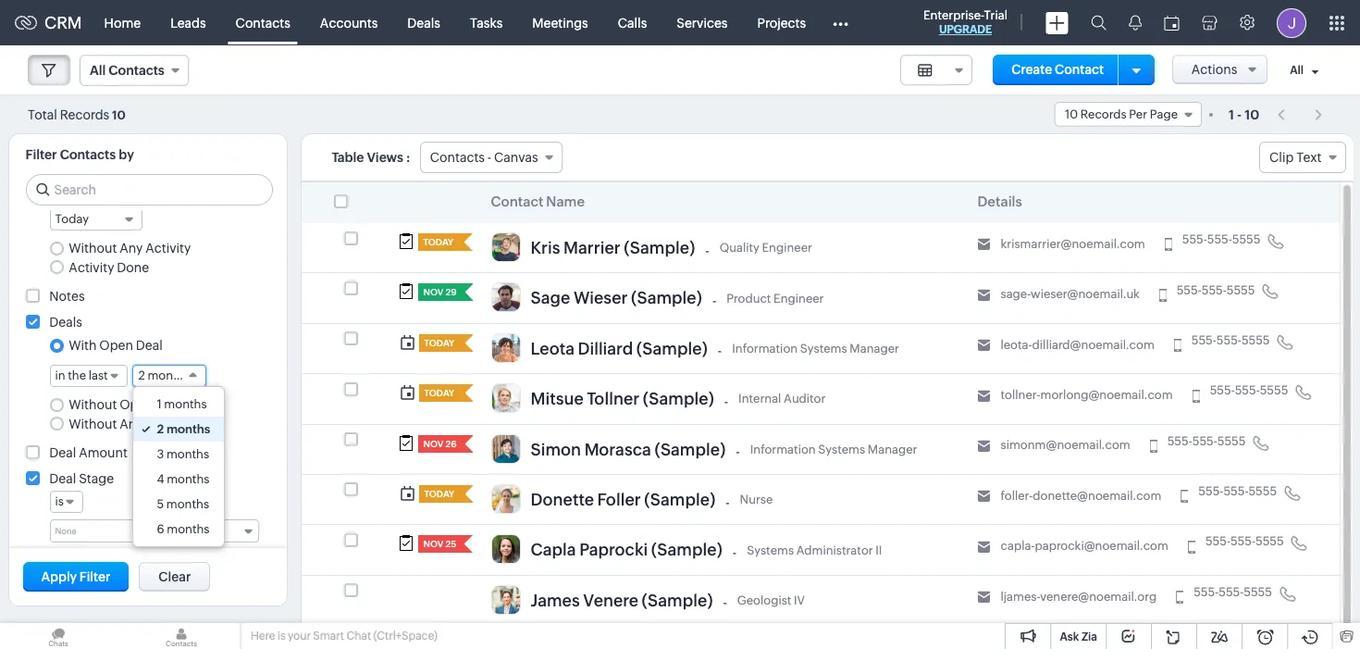 Task type: vqa. For each thing, say whether or not it's contained in the screenshot.
the Lott to the bottom
no



Task type: locate. For each thing, give the bounding box(es) containing it.
0 vertical spatial activity
[[146, 241, 191, 256]]

months up 1 months option
[[148, 369, 190, 382]]

any down without open deal
[[120, 416, 143, 431]]

name
[[547, 193, 585, 209]]

1 vertical spatial filter
[[79, 569, 111, 584]]

2 vertical spatial without
[[69, 416, 117, 431]]

0 vertical spatial 2 months
[[138, 369, 190, 382]]

6
[[157, 522, 164, 536]]

0 horizontal spatial activity
[[69, 260, 114, 275]]

0 horizontal spatial 2
[[138, 369, 145, 382]]

months up 6 months
[[166, 497, 209, 511]]

months inside 4 months 'option'
[[167, 472, 210, 486]]

1 vertical spatial nov
[[424, 539, 444, 549]]

3 icon_mail image from the top
[[978, 339, 991, 352]]

information up internal
[[733, 342, 798, 356]]

1 horizontal spatial 2
[[157, 422, 164, 436]]

canvas profile image image for capla paprocki (sample)
[[491, 534, 521, 564]]

1
[[1229, 107, 1235, 122], [157, 397, 162, 411]]

sage-wieser@noemail.uk link
[[1001, 287, 1140, 302]]

canvas profile image image left james at bottom
[[491, 585, 521, 614]]

search image
[[1092, 15, 1107, 31]]

1 horizontal spatial contact
[[1055, 62, 1105, 77]]

icon_mail image left 'ljames-'
[[978, 591, 991, 604]]

leota
[[531, 339, 575, 358]]

1 vertical spatial engineer
[[774, 291, 824, 305]]

deals left tasks link
[[408, 15, 441, 30]]

5 icon_mail image from the top
[[978, 440, 991, 453]]

0 vertical spatial information
[[733, 342, 798, 356]]

simonm@noemail.com
[[1001, 438, 1131, 452]]

nov for capla
[[424, 539, 444, 549]]

1 vertical spatial without
[[69, 398, 117, 412]]

canvas profile image image
[[491, 232, 521, 262], [491, 283, 521, 312], [491, 333, 521, 363], [491, 383, 521, 413], [491, 434, 521, 463], [491, 484, 521, 514], [491, 534, 521, 564], [491, 585, 521, 614]]

- for simon morasca (sample)
[[736, 445, 740, 459]]

foller
[[598, 490, 641, 509]]

deals link
[[393, 0, 455, 45]]

8 canvas profile image image from the top
[[491, 585, 521, 614]]

nov left 25
[[424, 539, 444, 549]]

total records 10
[[28, 107, 126, 122]]

capla-paprocki@noemail.com link
[[1001, 539, 1169, 554]]

1 horizontal spatial deals
[[408, 15, 441, 30]]

paprocki
[[580, 540, 648, 559]]

information
[[733, 342, 798, 356], [751, 442, 816, 456]]

james
[[531, 590, 580, 610]]

(sample) inside "link"
[[631, 288, 703, 308]]

0 vertical spatial today
[[424, 237, 454, 247]]

1 vertical spatial 1
[[157, 397, 162, 411]]

icon_mail image
[[978, 238, 991, 251], [978, 289, 991, 302], [978, 339, 991, 352], [978, 389, 991, 402], [978, 440, 991, 453], [978, 490, 991, 503], [978, 540, 991, 553], [978, 591, 991, 604]]

(sample) right the dilliard
[[637, 339, 708, 358]]

search element
[[1080, 0, 1118, 45]]

morlong@noemail.com
[[1041, 388, 1174, 402]]

systems administrator ii
[[747, 543, 883, 557]]

(sample)
[[624, 238, 696, 257], [631, 288, 703, 308], [637, 339, 708, 358], [643, 389, 715, 408], [655, 439, 726, 459], [645, 490, 716, 509], [652, 540, 723, 559], [642, 590, 713, 610]]

months up 3 months
[[167, 422, 210, 436]]

activity up the notes
[[69, 260, 114, 275]]

deal up 2 months "field"
[[136, 338, 163, 353]]

krismarrier@noemail.com link
[[1001, 237, 1146, 252]]

with
[[69, 338, 97, 353]]

months inside 2 months "field"
[[148, 369, 190, 382]]

leota-
[[1001, 338, 1033, 352]]

months inside 2 months option
[[167, 422, 210, 436]]

deal
[[136, 338, 163, 353], [156, 398, 183, 412], [146, 416, 172, 431], [49, 445, 76, 460], [49, 471, 76, 486]]

tasks
[[470, 15, 503, 30]]

without for without open deal
[[69, 398, 117, 412]]

signals image
[[1130, 15, 1142, 31]]

1 vertical spatial information
[[751, 442, 816, 456]]

0 vertical spatial systems
[[801, 342, 848, 356]]

information down internal auditor
[[751, 442, 816, 456]]

canvas profile image image for kris marrier (sample)
[[491, 232, 521, 262]]

2 vertical spatial today link
[[419, 485, 457, 503]]

services
[[677, 15, 728, 30]]

without for without any activity
[[69, 241, 117, 256]]

1 vertical spatial today link
[[419, 384, 457, 402]]

deals down the notes
[[49, 315, 82, 329]]

icon_mail image for capla paprocki (sample)
[[978, 540, 991, 553]]

5 months option
[[134, 492, 224, 517]]

activity
[[146, 241, 191, 256], [69, 260, 114, 275]]

accounts
[[320, 15, 378, 30]]

2 without from the top
[[69, 398, 117, 412]]

1 horizontal spatial filter
[[79, 569, 111, 584]]

months up '4 months'
[[167, 447, 209, 461]]

0 horizontal spatial 1
[[157, 397, 162, 411]]

venere@noemail.org
[[1041, 589, 1157, 603]]

canvas profile image image for leota dilliard (sample)
[[491, 333, 521, 363]]

1 vertical spatial today
[[424, 388, 455, 398]]

auditor
[[784, 392, 826, 406]]

0 vertical spatial manager
[[850, 342, 900, 356]]

activity up done
[[146, 241, 191, 256]]

manager for leota dilliard (sample)
[[850, 342, 900, 356]]

(sample) right foller
[[645, 490, 716, 509]]

contact inside the create contact button
[[1055, 62, 1105, 77]]

all
[[1291, 64, 1304, 77]]

simon morasca (sample) link
[[531, 439, 726, 464]]

1 vertical spatial contact
[[491, 193, 544, 209]]

1 horizontal spatial 10
[[1246, 107, 1260, 122]]

contact right create
[[1055, 62, 1105, 77]]

1 vertical spatial systems
[[819, 442, 866, 456]]

clear
[[159, 569, 191, 584]]

canvas profile image image for sage wieser (sample)
[[491, 283, 521, 312]]

canvas profile image image left the mitsue
[[491, 383, 521, 413]]

mitsue tollner (sample)
[[531, 389, 715, 408]]

without up activity done
[[69, 241, 117, 256]]

deal up deal stage
[[49, 445, 76, 460]]

0 vertical spatial information systems manager
[[733, 342, 900, 356]]

icon_mail image left leota-
[[978, 339, 991, 352]]

6 months option
[[134, 517, 224, 542]]

months for "6 months" option
[[167, 522, 210, 536]]

(sample) for simon morasca (sample)
[[655, 439, 726, 459]]

1 canvas profile image image from the top
[[491, 232, 521, 262]]

nov inside 'link'
[[424, 438, 444, 449]]

1 for 1 - 10
[[1229, 107, 1235, 122]]

(sample) right 'paprocki'
[[652, 540, 723, 559]]

0 vertical spatial open
[[99, 338, 133, 353]]

0 horizontal spatial filter
[[25, 147, 57, 162]]

(sample) right wieser
[[631, 288, 703, 308]]

1 down actions
[[1229, 107, 1235, 122]]

1 vertical spatial information systems manager
[[751, 442, 918, 456]]

2 up without open deal
[[138, 369, 145, 382]]

2 months field
[[133, 365, 207, 387]]

tollner-morlong@noemail.com link
[[1001, 388, 1174, 403]]

1 icon_mail image from the top
[[978, 238, 991, 251]]

any for activity
[[120, 241, 143, 256]]

(sample) for sage wieser (sample)
[[631, 288, 703, 308]]

3 canvas profile image image from the top
[[491, 333, 521, 363]]

0 vertical spatial 1
[[1229, 107, 1235, 122]]

list box containing 1 months
[[134, 387, 224, 546]]

without up without any deal
[[69, 398, 117, 412]]

open for without
[[120, 398, 153, 412]]

months inside the 5 months option
[[166, 497, 209, 511]]

canvas profile image image left the kris
[[491, 232, 521, 262]]

foller-donette@noemail.com
[[1001, 489, 1162, 503]]

0 vertical spatial engineer
[[762, 241, 813, 255]]

filter
[[25, 147, 57, 162], [79, 569, 111, 584]]

1 months option
[[134, 392, 224, 417]]

zia
[[1082, 630, 1098, 643]]

3
[[157, 447, 164, 461]]

2 any from the top
[[120, 416, 143, 431]]

contacts left by
[[60, 147, 116, 162]]

0 vertical spatial 2
[[138, 369, 145, 382]]

6 icon_mail image from the top
[[978, 490, 991, 503]]

contact left name
[[491, 193, 544, 209]]

10 inside total records 10
[[112, 108, 126, 122]]

nov 26 link
[[418, 435, 457, 452]]

any for deal
[[120, 416, 143, 431]]

(sample) for leota dilliard (sample)
[[637, 339, 708, 358]]

:
[[406, 150, 411, 165]]

list box
[[134, 387, 224, 546]]

1 down 2 months "field"
[[157, 397, 162, 411]]

7 icon_mail image from the top
[[978, 540, 991, 553]]

systems up auditor
[[801, 342, 848, 356]]

1 vertical spatial contacts
[[60, 147, 116, 162]]

enterprise-trial upgrade
[[924, 8, 1008, 36]]

3 months
[[157, 447, 209, 461]]

(sample) right venere
[[642, 590, 713, 610]]

1 vertical spatial open
[[120, 398, 153, 412]]

6 canvas profile image image from the top
[[491, 484, 521, 514]]

icon_mail image left foller-
[[978, 490, 991, 503]]

today
[[424, 237, 454, 247], [424, 388, 455, 398], [424, 489, 455, 499]]

filter inside apply filter button
[[79, 569, 111, 584]]

2 months option
[[134, 417, 224, 442]]

months inside "6 months" option
[[167, 522, 210, 536]]

kris marrier (sample)
[[531, 238, 696, 257]]

canvas profile image image left leota
[[491, 333, 521, 363]]

(sample) for mitsue tollner (sample)
[[643, 389, 715, 408]]

leota-dilliard@noemail.com link
[[1001, 338, 1155, 352]]

capla
[[531, 540, 577, 559]]

1 vertical spatial 2
[[157, 422, 164, 436]]

0 vertical spatial without
[[69, 241, 117, 256]]

geologist iv
[[738, 593, 805, 607]]

icon_mail image left 'simonm@noemail.com' link
[[978, 440, 991, 453]]

1 vertical spatial activity
[[69, 260, 114, 275]]

engineer right quality on the right of page
[[762, 241, 813, 255]]

1 inside option
[[157, 397, 162, 411]]

systems up geologist iv
[[747, 543, 794, 557]]

1 nov from the top
[[424, 438, 444, 449]]

1 horizontal spatial 1
[[1229, 107, 1235, 122]]

3 without from the top
[[69, 416, 117, 431]]

4 icon_mail image from the top
[[978, 389, 991, 402]]

months inside 1 months option
[[164, 397, 207, 411]]

4 months option
[[134, 467, 224, 492]]

systems for simon morasca (sample)
[[819, 442, 866, 456]]

canvas profile image image left sage
[[491, 283, 521, 312]]

nov 26
[[424, 438, 457, 449]]

deal for without open deal
[[156, 398, 183, 412]]

deal stage
[[49, 471, 114, 486]]

2 months up 3 months
[[157, 422, 210, 436]]

0 vertical spatial contacts
[[236, 15, 291, 30]]

7 canvas profile image image from the top
[[491, 534, 521, 564]]

1 vertical spatial 2 months
[[157, 422, 210, 436]]

icon_mail image for kris marrier (sample)
[[978, 238, 991, 251]]

(sample) for james venere (sample)
[[642, 590, 713, 610]]

navigation
[[1269, 101, 1333, 128]]

sage-
[[1001, 287, 1031, 301]]

today link
[[418, 233, 456, 251], [419, 384, 457, 402], [419, 485, 457, 503]]

icon_mail image down the details
[[978, 238, 991, 251]]

open right with
[[99, 338, 133, 353]]

wieser@noemail.uk
[[1031, 287, 1140, 301]]

views
[[367, 150, 404, 165]]

engineer right product
[[774, 291, 824, 305]]

venere
[[584, 590, 639, 610]]

filter down total
[[25, 147, 57, 162]]

icon_mail image left tollner-
[[978, 389, 991, 402]]

1 vertical spatial any
[[120, 416, 143, 431]]

8 icon_mail image from the top
[[978, 591, 991, 604]]

dilliard@noemail.com
[[1033, 338, 1155, 352]]

today for donette foller (sample)
[[424, 489, 455, 499]]

-
[[1238, 107, 1243, 122], [706, 243, 710, 258], [713, 294, 717, 308], [718, 344, 722, 359], [725, 394, 729, 409], [736, 445, 740, 459], [726, 495, 730, 510], [733, 545, 737, 560], [724, 596, 728, 610]]

(sample) right tollner
[[643, 389, 715, 408]]

10 for 1 - 10
[[1246, 107, 1260, 122]]

1 any from the top
[[120, 241, 143, 256]]

foller-donette@noemail.com link
[[1001, 489, 1162, 503]]

2 nov from the top
[[424, 539, 444, 549]]

0 vertical spatial contact
[[1055, 62, 1105, 77]]

tollner
[[587, 389, 640, 408]]

icon_mail image left sage-
[[978, 289, 991, 302]]

filter right apply
[[79, 569, 111, 584]]

systems down auditor
[[819, 442, 866, 456]]

2 vertical spatial today
[[424, 489, 455, 499]]

0 horizontal spatial 10
[[112, 108, 126, 122]]

deal amount
[[49, 445, 128, 460]]

1 horizontal spatial contacts
[[236, 15, 291, 30]]

25
[[446, 539, 457, 549]]

months inside the 3 months option
[[167, 447, 209, 461]]

today for kris marrier (sample)
[[424, 237, 454, 247]]

canvas profile image image left capla
[[491, 534, 521, 564]]

months down 3 months
[[167, 472, 210, 486]]

1 without from the top
[[69, 241, 117, 256]]

4
[[157, 472, 164, 486]]

0 vertical spatial any
[[120, 241, 143, 256]]

0 vertical spatial filter
[[25, 147, 57, 162]]

1 vertical spatial manager
[[868, 442, 918, 456]]

2 months up 1 months option
[[138, 369, 190, 382]]

leota-dilliard@noemail.com
[[1001, 338, 1155, 352]]

0 horizontal spatial contact
[[491, 193, 544, 209]]

done
[[117, 260, 149, 275]]

months up 2 months option
[[164, 397, 207, 411]]

smart
[[313, 630, 344, 643]]

0 vertical spatial today link
[[418, 233, 456, 251]]

product engineer
[[727, 291, 824, 305]]

deal for with open deal
[[136, 338, 163, 353]]

today link for mitsue tollner (sample)
[[419, 384, 457, 402]]

(ctrl+space)
[[374, 630, 438, 643]]

1 vertical spatial deals
[[49, 315, 82, 329]]

deal down 1 months
[[146, 416, 172, 431]]

icon_mail image for mitsue tollner (sample)
[[978, 389, 991, 402]]

(sample) up sage wieser (sample) at the top of page
[[624, 238, 696, 257]]

nov left 26
[[424, 438, 444, 449]]

2 canvas profile image image from the top
[[491, 283, 521, 312]]

is
[[278, 630, 286, 643]]

months for 1 months option
[[164, 397, 207, 411]]

(sample) right morasca
[[655, 439, 726, 459]]

0 vertical spatial nov
[[424, 438, 444, 449]]

4 canvas profile image image from the top
[[491, 383, 521, 413]]

open up without any deal
[[120, 398, 153, 412]]

2 months inside "field"
[[138, 369, 190, 382]]

canvas profile image image left 'donette'
[[491, 484, 521, 514]]

projects link
[[743, 0, 821, 45]]

canvas profile image image left simon at bottom
[[491, 434, 521, 463]]

0 vertical spatial deals
[[408, 15, 441, 30]]

without up deal amount
[[69, 416, 117, 431]]

5555
[[1233, 232, 1261, 246], [1227, 283, 1256, 297], [1242, 333, 1271, 347], [1261, 384, 1289, 397], [1218, 434, 1247, 448], [1249, 484, 1278, 498], [1256, 535, 1285, 548], [1245, 585, 1273, 599]]

icon_mail image left the capla-
[[978, 540, 991, 553]]

any up done
[[120, 241, 143, 256]]

5 canvas profile image image from the top
[[491, 434, 521, 463]]

apply filter
[[41, 569, 111, 584]]

contacts right leads link
[[236, 15, 291, 30]]

icon_mobile image
[[1165, 238, 1173, 251], [1160, 289, 1167, 302], [1175, 339, 1182, 352], [1193, 389, 1200, 402], [1151, 440, 1158, 453], [1182, 490, 1189, 503], [1189, 540, 1196, 553], [1177, 591, 1184, 604], [1204, 641, 1211, 649]]

information systems manager up auditor
[[733, 342, 900, 356]]

without for without any deal
[[69, 416, 117, 431]]

2 up 3
[[157, 422, 164, 436]]

stage
[[79, 471, 114, 486]]

2 icon_mail image from the top
[[978, 289, 991, 302]]

canvas profile image image for mitsue tollner (sample)
[[491, 383, 521, 413]]

months down 5 months
[[167, 522, 210, 536]]

deal up 2 months option
[[156, 398, 183, 412]]

information systems manager down auditor
[[751, 442, 918, 456]]



Task type: describe. For each thing, give the bounding box(es) containing it.
calls
[[618, 15, 647, 30]]

wieser
[[574, 288, 628, 308]]

contacts image
[[123, 623, 240, 649]]

mitsue
[[531, 389, 584, 408]]

chat
[[347, 630, 371, 643]]

2 months inside option
[[157, 422, 210, 436]]

information for leota dilliard (sample)
[[733, 342, 798, 356]]

without open deal
[[69, 398, 183, 412]]

ii
[[876, 543, 883, 557]]

open for with
[[99, 338, 133, 353]]

5
[[157, 497, 164, 511]]

dilliard
[[578, 339, 634, 358]]

internal
[[739, 392, 782, 406]]

capla-
[[1001, 539, 1035, 553]]

chats image
[[0, 623, 117, 649]]

ask
[[1060, 630, 1080, 643]]

home link
[[89, 0, 156, 45]]

quality engineer
[[720, 241, 813, 255]]

- for sage wieser (sample)
[[713, 294, 717, 308]]

engineer for kris marrier (sample)
[[762, 241, 813, 255]]

months for the 5 months option on the bottom of the page
[[166, 497, 209, 511]]

10 for total records 10
[[112, 108, 126, 122]]

enterprise-
[[924, 8, 985, 22]]

nov 25
[[424, 539, 457, 549]]

signals element
[[1118, 0, 1154, 45]]

total
[[28, 107, 57, 122]]

projects
[[758, 15, 806, 30]]

leota dilliard (sample) link
[[531, 339, 708, 363]]

accounts link
[[305, 0, 393, 45]]

with open deal
[[69, 338, 163, 353]]

table
[[332, 150, 364, 165]]

2 vertical spatial systems
[[747, 543, 794, 557]]

filter contacts by
[[25, 147, 134, 162]]

4 months
[[157, 472, 210, 486]]

foller-
[[1001, 489, 1034, 503]]

(sample) for kris marrier (sample)
[[624, 238, 696, 257]]

ljames-venere@noemail.org
[[1001, 589, 1157, 603]]

1 months
[[157, 397, 207, 411]]

meetings
[[533, 15, 589, 30]]

nov for simon
[[424, 438, 444, 449]]

icon_mail image for simon morasca (sample)
[[978, 440, 991, 453]]

product
[[727, 291, 772, 305]]

canvas profile image image for donette foller (sample)
[[491, 484, 521, 514]]

(sample) for donette foller (sample)
[[645, 490, 716, 509]]

donette foller (sample) link
[[531, 490, 716, 514]]

without any activity
[[69, 241, 191, 256]]

ljames-venere@noemail.org link
[[1001, 589, 1157, 604]]

ask zia
[[1060, 630, 1098, 643]]

apply
[[41, 569, 77, 584]]

james venere (sample) link
[[531, 590, 713, 615]]

leads link
[[156, 0, 221, 45]]

crm link
[[15, 13, 82, 32]]

james venere (sample)
[[531, 590, 713, 610]]

today for mitsue tollner (sample)
[[424, 388, 455, 398]]

kris marrier (sample) link
[[531, 238, 696, 262]]

actions
[[1192, 62, 1238, 77]]

5 months
[[157, 497, 209, 511]]

1 for 1 months
[[157, 397, 162, 411]]

home
[[104, 15, 141, 30]]

upgrade
[[940, 23, 993, 36]]

information systems manager for simon morasca (sample)
[[751, 442, 918, 456]]

- for mitsue tollner (sample)
[[725, 394, 729, 409]]

information for simon morasca (sample)
[[751, 442, 816, 456]]

months for the 3 months option
[[167, 447, 209, 461]]

manager for simon morasca (sample)
[[868, 442, 918, 456]]

your
[[288, 630, 311, 643]]

nurse
[[740, 493, 773, 507]]

meetings link
[[518, 0, 603, 45]]

1 - 10
[[1229, 107, 1260, 122]]

engineer for sage wieser (sample)
[[774, 291, 824, 305]]

contact name
[[491, 193, 585, 209]]

tollner-
[[1001, 388, 1041, 402]]

simonm@noemail.com link
[[1001, 438, 1131, 453]]

tollner-morlong@noemail.com
[[1001, 388, 1174, 402]]

apply filter button
[[23, 562, 129, 592]]

- for leota dilliard (sample)
[[718, 344, 722, 359]]

sage
[[531, 288, 571, 308]]

icon_mail image for james venere (sample)
[[978, 591, 991, 604]]

2 inside option
[[157, 422, 164, 436]]

administrator
[[797, 543, 874, 557]]

systems for leota dilliard (sample)
[[801, 342, 848, 356]]

6 months
[[157, 522, 210, 536]]

capla paprocki (sample) link
[[531, 540, 723, 564]]

canvas profile image image for james venere (sample)
[[491, 585, 521, 614]]

Search text field
[[26, 175, 272, 205]]

3 months option
[[134, 442, 224, 467]]

records
[[60, 107, 109, 122]]

today link for kris marrier (sample)
[[418, 233, 456, 251]]

create contact button
[[994, 55, 1123, 85]]

iv
[[794, 593, 805, 607]]

details
[[978, 193, 1023, 209]]

geologist
[[738, 593, 792, 607]]

(sample) for capla paprocki (sample)
[[652, 540, 723, 559]]

- for donette foller (sample)
[[726, 495, 730, 510]]

by
[[119, 147, 134, 162]]

information systems manager for leota dilliard (sample)
[[733, 342, 900, 356]]

icon_mail image for donette foller (sample)
[[978, 490, 991, 503]]

simon morasca (sample)
[[531, 439, 726, 459]]

donette@noemail.com
[[1034, 489, 1162, 503]]

tasks link
[[455, 0, 518, 45]]

krismarrier@noemail.com
[[1001, 237, 1146, 251]]

- for kris marrier (sample)
[[706, 243, 710, 258]]

paprocki@noemail.com
[[1035, 539, 1169, 553]]

mitsue tollner (sample) link
[[531, 389, 715, 413]]

- for capla paprocki (sample)
[[733, 545, 737, 560]]

here
[[251, 630, 275, 643]]

0 horizontal spatial contacts
[[60, 147, 116, 162]]

- for james venere (sample)
[[724, 596, 728, 610]]

simon
[[531, 439, 582, 459]]

canvas profile image image for simon morasca (sample)
[[491, 434, 521, 463]]

months for 2 months option
[[167, 422, 210, 436]]

today link for donette foller (sample)
[[419, 485, 457, 503]]

deal for without any deal
[[146, 416, 172, 431]]

capla paprocki (sample)
[[531, 540, 723, 559]]

ljames-
[[1001, 589, 1041, 603]]

2 inside "field"
[[138, 369, 145, 382]]

leota dilliard (sample)
[[531, 339, 708, 358]]

months for 4 months 'option'
[[167, 472, 210, 486]]

sage wieser (sample) link
[[531, 288, 703, 313]]

1 horizontal spatial activity
[[146, 241, 191, 256]]

icon_mail image for sage wieser (sample)
[[978, 289, 991, 302]]

deal left stage
[[49, 471, 76, 486]]

icon_mail image for leota dilliard (sample)
[[978, 339, 991, 352]]

0 horizontal spatial deals
[[49, 315, 82, 329]]



